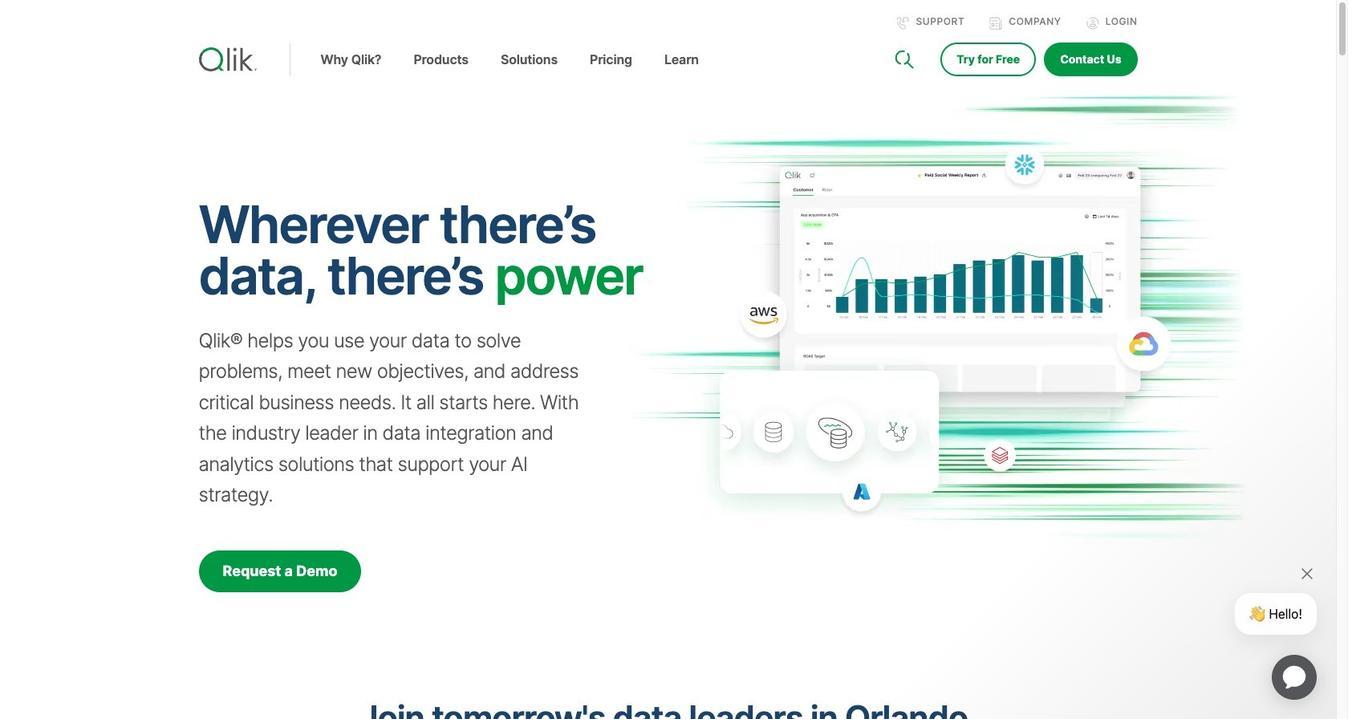 Task type: locate. For each thing, give the bounding box(es) containing it.
qlik image
[[199, 47, 256, 71]]



Task type: describe. For each thing, give the bounding box(es) containing it.
support image
[[897, 17, 910, 30]]

company image
[[990, 17, 1003, 30]]

login image
[[1087, 17, 1100, 30]]



